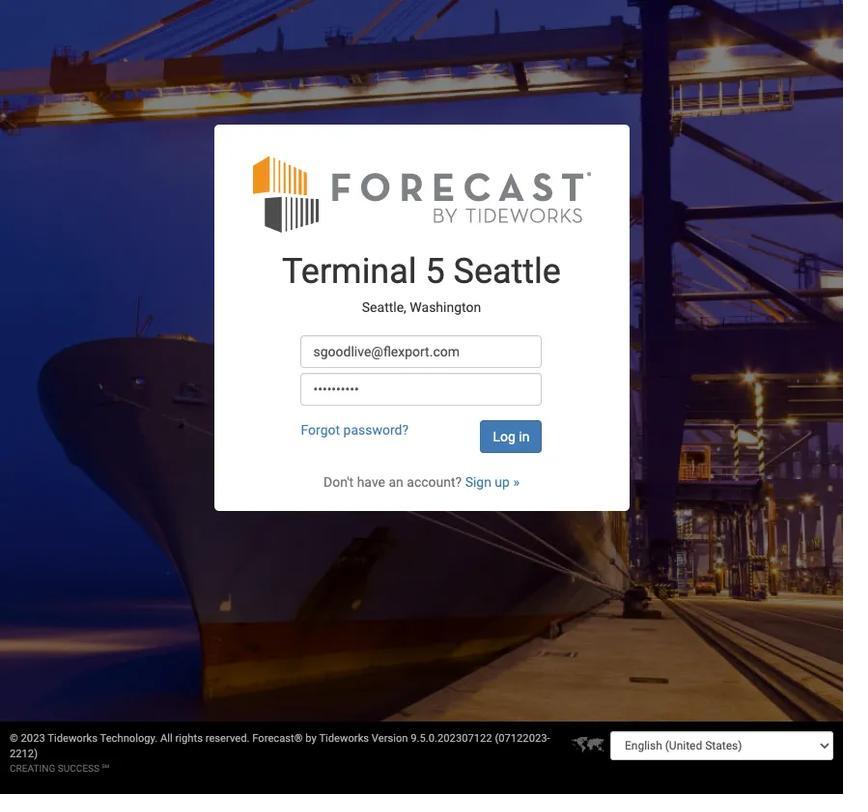 Task type: locate. For each thing, give the bounding box(es) containing it.
sign
[[465, 474, 492, 490]]

2 tideworks from the left
[[319, 732, 369, 745]]

1 tideworks from the left
[[48, 732, 98, 745]]

tideworks
[[48, 732, 98, 745], [319, 732, 369, 745]]

reserved.
[[206, 732, 250, 745]]

in
[[519, 429, 530, 444]]

rights
[[175, 732, 203, 745]]

2212)
[[10, 748, 38, 760]]

log in button
[[481, 420, 543, 453]]

log
[[493, 429, 516, 444]]

2023
[[21, 732, 45, 745]]

all
[[160, 732, 173, 745]]

1 horizontal spatial tideworks
[[319, 732, 369, 745]]

seattle
[[454, 251, 561, 292]]

tideworks up success
[[48, 732, 98, 745]]

success
[[58, 763, 100, 774]]

by
[[306, 732, 317, 745]]

tideworks inside forecast® by tideworks version 9.5.0.202307122 (07122023- 2212) creating success ℠
[[319, 732, 369, 745]]

Password password field
[[301, 373, 543, 406]]

forgot
[[301, 422, 340, 438]]

tideworks for by
[[319, 732, 369, 745]]

sign up » link
[[465, 474, 520, 490]]

don't have an account? sign up »
[[324, 474, 520, 490]]

seattle,
[[362, 300, 407, 315]]

password?
[[344, 422, 409, 438]]

tideworks right by
[[319, 732, 369, 745]]

0 horizontal spatial tideworks
[[48, 732, 98, 745]]

terminal
[[282, 251, 417, 292]]



Task type: describe. For each thing, give the bounding box(es) containing it.
5
[[426, 251, 445, 292]]

forecast® by tideworks version 9.5.0.202307122 (07122023- 2212) creating success ℠
[[10, 732, 550, 774]]

have
[[357, 474, 386, 490]]

an
[[389, 474, 404, 490]]

forecast® by tideworks image
[[253, 153, 591, 234]]

© 2023 tideworks technology. all rights reserved.
[[10, 732, 252, 745]]

(07122023-
[[495, 732, 550, 745]]

account?
[[407, 474, 462, 490]]

washington
[[410, 300, 481, 315]]

tideworks for 2023
[[48, 732, 98, 745]]

technology.
[[100, 732, 158, 745]]

»
[[513, 474, 520, 490]]

forecast®
[[252, 732, 303, 745]]

forgot password? link
[[301, 422, 409, 438]]

up
[[495, 474, 510, 490]]

creating
[[10, 763, 55, 774]]

forgot password? log in
[[301, 422, 530, 444]]

Email or username text field
[[301, 335, 543, 368]]

version
[[372, 732, 408, 745]]

terminal 5 seattle seattle, washington
[[282, 251, 561, 315]]

℠
[[102, 763, 109, 774]]

don't
[[324, 474, 354, 490]]

©
[[10, 732, 18, 745]]

9.5.0.202307122
[[411, 732, 492, 745]]



Task type: vqa. For each thing, say whether or not it's contained in the screenshot.
an
yes



